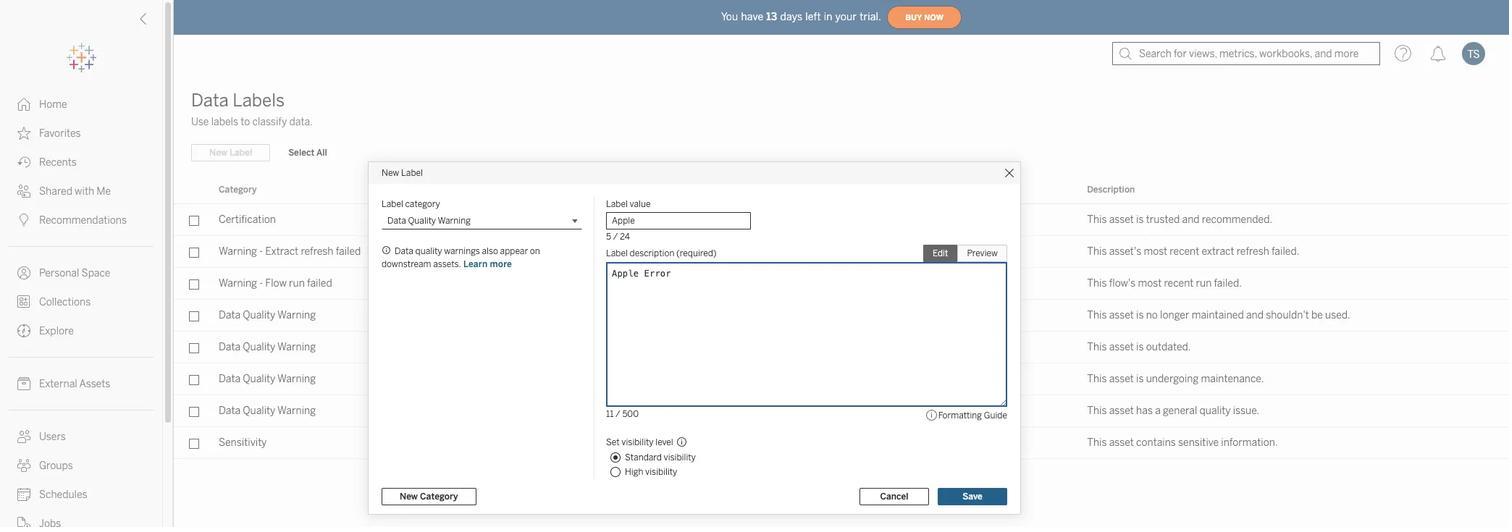 Task type: describe. For each thing, give the bounding box(es) containing it.
me
[[97, 185, 111, 198]]

navigation panel element
[[0, 43, 162, 527]]

5 / 24
[[606, 232, 630, 242]]

new for cancel
[[400, 492, 418, 502]]

description
[[1087, 185, 1135, 195]]

home link
[[0, 90, 162, 119]]

explore link
[[0, 316, 162, 345]]

schedules
[[39, 489, 87, 501]]

custom label dialog info tooltip image
[[382, 245, 392, 256]]

this for this asset is trusted and recommended.
[[1087, 214, 1107, 226]]

asset for undergoing
[[1109, 373, 1134, 385]]

learn more
[[463, 259, 512, 269]]

1 vertical spatial standard
[[862, 405, 905, 417]]

new for select all
[[209, 148, 227, 158]]

5 row from the top
[[174, 332, 1509, 364]]

this for this asset contains sensitive information.
[[1087, 437, 1107, 449]]

data quality warning inside 'dropdown button'
[[387, 216, 471, 226]]

category
[[405, 199, 440, 209]]

is for outdated.
[[1136, 341, 1144, 353]]

formatting guide
[[938, 411, 1007, 421]]

extract
[[1202, 245, 1234, 258]]

a
[[1155, 405, 1161, 417]]

label description (required)
[[606, 248, 717, 259]]

data inside 'dropdown button'
[[387, 216, 406, 226]]

quality for this asset is undergoing maintenance.
[[243, 373, 275, 385]]

failed left custom label dialog info tooltip image
[[336, 245, 361, 258]]

label for label category
[[382, 199, 403, 209]]

new category
[[400, 492, 458, 502]]

this asset is undergoing maintenance.
[[1087, 373, 1264, 385]]

buy now
[[905, 13, 944, 22]]

main navigation. press the up and down arrow keys to access links. element
[[0, 90, 162, 527]]

/ for 500
[[616, 409, 620, 419]]

asset for no
[[1109, 309, 1134, 322]]

data inside data quality warnings also appear on downstream assets.
[[395, 246, 413, 256]]

save button
[[938, 488, 1007, 505]]

editor mode option group
[[923, 245, 1007, 262]]

4 row from the top
[[174, 300, 1509, 332]]

classify
[[252, 116, 287, 128]]

in
[[824, 10, 832, 23]]

1 horizontal spatial run
[[569, 277, 583, 287]]

deprecated
[[548, 308, 596, 319]]

recommendations link
[[0, 206, 162, 235]]

1 horizontal spatial refresh
[[580, 245, 609, 255]]

recommendations
[[39, 214, 127, 227]]

information.
[[1221, 437, 1278, 449]]

with
[[75, 185, 94, 198]]

asset's
[[1109, 245, 1141, 258]]

labels
[[211, 116, 238, 128]]

you
[[721, 10, 738, 23]]

data inside data labels use labels to classify data.
[[191, 90, 229, 111]]

this asset has a general quality issue.
[[1087, 405, 1259, 417]]

undergoing
[[1146, 373, 1199, 385]]

space
[[81, 267, 110, 280]]

edit
[[933, 248, 948, 259]]

no
[[1146, 309, 1158, 322]]

preview
[[967, 248, 998, 259]]

learn
[[463, 259, 488, 269]]

you have 13 days left in your trial.
[[721, 10, 881, 23]]

this for this asset's most recent extract refresh failed.
[[1087, 245, 1107, 258]]

general
[[1163, 405, 1197, 417]]

sensitive
[[1178, 437, 1219, 449]]

this asset's most recent extract refresh failed.
[[1087, 245, 1299, 258]]

11 / 500
[[606, 409, 639, 419]]

this asset is trusted and recommended.
[[1087, 214, 1272, 226]]

warning - flow run failed
[[219, 277, 332, 290]]

asset for a
[[1109, 405, 1134, 417]]

certification
[[219, 214, 276, 226]]

data quality warning for this asset is outdated.
[[219, 341, 316, 353]]

2 horizontal spatial run
[[1196, 277, 1212, 290]]

set visibility level
[[606, 437, 673, 447]]

0 horizontal spatial and
[[1182, 214, 1200, 226]]

select
[[288, 148, 314, 158]]

cancel button
[[860, 488, 929, 505]]

appear
[[500, 246, 528, 256]]

shouldn't
[[1266, 309, 1309, 322]]

favorites
[[39, 127, 81, 140]]

formatting
[[938, 411, 982, 421]]

select all button
[[279, 144, 337, 161]]

is for undergoing
[[1136, 373, 1144, 385]]

label inside button
[[230, 148, 252, 158]]

flow's
[[1109, 277, 1136, 290]]

home
[[39, 98, 67, 111]]

data
[[588, 436, 607, 446]]

- for flow
[[259, 277, 263, 290]]

this for this asset has a general quality issue.
[[1087, 405, 1107, 417]]

this for this asset is outdated.
[[1087, 341, 1107, 353]]

outdated.
[[1146, 341, 1191, 353]]

1 horizontal spatial flow
[[548, 277, 567, 287]]

label category
[[382, 199, 440, 209]]

downstream
[[382, 259, 431, 269]]

assets.
[[433, 259, 461, 269]]

contains
[[1136, 437, 1176, 449]]

groups link
[[0, 451, 162, 480]]

quality inside data quality warnings also appear on downstream assets.
[[415, 246, 442, 256]]

used.
[[1325, 309, 1350, 322]]

0 vertical spatial failed.
[[1272, 245, 1299, 258]]

users
[[39, 431, 66, 443]]

this for this asset is undergoing maintenance.
[[1087, 373, 1107, 385]]

warning - extract refresh failed
[[219, 245, 361, 258]]

most for asset's
[[1144, 245, 1167, 258]]

personal space
[[39, 267, 110, 280]]

certified
[[548, 213, 584, 223]]

trial.
[[860, 10, 881, 23]]

trusted
[[1146, 214, 1180, 226]]

0 horizontal spatial failed.
[[1214, 277, 1242, 290]]

/ for 24
[[613, 232, 618, 242]]

0 vertical spatial category
[[219, 185, 257, 195]]

this flow's most recent run failed.
[[1087, 277, 1242, 290]]

standard visibility high visibility
[[625, 453, 696, 477]]

has
[[1136, 405, 1153, 417]]

have
[[741, 10, 763, 23]]

6 row from the top
[[174, 364, 1509, 395]]

groups
[[39, 460, 73, 472]]

this asset is no longer maintained and shouldn't be used.
[[1087, 309, 1350, 322]]

learn more link
[[463, 259, 513, 270]]

guide
[[984, 411, 1007, 421]]



Task type: locate. For each thing, give the bounding box(es) containing it.
this asset contains sensitive information.
[[1087, 437, 1278, 449]]

level
[[655, 437, 673, 447]]

data quality warning for this asset is undergoing maintenance.
[[219, 373, 316, 385]]

0 horizontal spatial refresh
[[301, 245, 333, 258]]

flow up deprecated
[[548, 277, 567, 287]]

save
[[963, 492, 982, 502]]

0 vertical spatial visibility
[[622, 437, 654, 447]]

visibility for standard
[[664, 453, 696, 463]]

this for this flow's most recent run failed.
[[1087, 277, 1107, 290]]

extract right on
[[548, 245, 578, 255]]

this for this asset is no longer maintained and shouldn't be used.
[[1087, 309, 1107, 322]]

recent up longer
[[1164, 277, 1194, 290]]

row containing warning - extract refresh failed
[[174, 236, 1509, 268]]

run down this asset's most recent extract refresh failed.
[[1196, 277, 1212, 290]]

1 horizontal spatial new label
[[382, 168, 423, 178]]

run up deprecated
[[569, 277, 583, 287]]

refresh up warning - flow run failed
[[301, 245, 333, 258]]

1 horizontal spatial and
[[1246, 309, 1264, 322]]

7 row from the top
[[174, 395, 1509, 427]]

assets
[[79, 378, 110, 390]]

1 horizontal spatial category
[[420, 492, 458, 502]]

grid containing certification
[[174, 177, 1509, 527]]

on
[[530, 246, 540, 256]]

asset down this asset is outdated.
[[1109, 373, 1134, 385]]

sensitivity
[[219, 437, 267, 449]]

value
[[630, 199, 651, 209]]

1 vertical spatial new
[[382, 168, 399, 178]]

2 this from the top
[[1087, 245, 1107, 258]]

500
[[622, 409, 639, 419]]

explore
[[39, 325, 74, 337]]

- down warning - extract refresh failed
[[259, 277, 263, 290]]

- down certification
[[259, 245, 263, 258]]

quality for this asset is outdated.
[[243, 341, 275, 353]]

row group
[[174, 204, 1509, 459]]

8 row from the top
[[174, 427, 1509, 459]]

data.
[[289, 116, 313, 128]]

data quality warning
[[387, 216, 471, 226], [219, 309, 316, 322], [219, 341, 316, 353], [219, 373, 316, 385], [219, 405, 316, 417]]

3 this from the top
[[1087, 277, 1107, 290]]

1 is from the top
[[1136, 214, 1144, 226]]

new inside popup button
[[400, 492, 418, 502]]

flow down warning - extract refresh failed
[[265, 277, 287, 290]]

be
[[1311, 309, 1323, 322]]

collections link
[[0, 287, 162, 316]]

1 horizontal spatial quality
[[1199, 405, 1231, 417]]

high
[[625, 467, 643, 477]]

new label button
[[191, 144, 270, 161]]

label left value
[[606, 199, 628, 209]]

asset left no
[[1109, 309, 1134, 322]]

flow run failed
[[548, 277, 608, 287]]

asset left outdated. on the bottom right
[[1109, 341, 1134, 353]]

label left category
[[382, 199, 403, 209]]

8 this from the top
[[1087, 437, 1107, 449]]

actions
[[811, 185, 842, 195]]

label for label description (required)
[[606, 248, 628, 259]]

this up this asset is outdated.
[[1087, 309, 1107, 322]]

2 vertical spatial standard
[[625, 453, 662, 463]]

-
[[259, 245, 263, 258], [259, 277, 263, 290]]

visibility right set
[[622, 437, 654, 447]]

this left contains
[[1087, 437, 1107, 449]]

label up the 'label category'
[[401, 168, 423, 178]]

shared with me link
[[0, 177, 162, 206]]

1 vertical spatial recent
[[1164, 277, 1194, 290]]

this left outdated. on the bottom right
[[1087, 341, 1107, 353]]

1 horizontal spatial new
[[382, 168, 399, 178]]

favorites link
[[0, 119, 162, 148]]

new inside button
[[209, 148, 227, 158]]

1 vertical spatial -
[[259, 277, 263, 290]]

2 vertical spatial visibility
[[645, 467, 677, 477]]

data quality warnings also appear on downstream assets.
[[382, 246, 540, 269]]

this left has on the bottom of the page
[[1087, 405, 1107, 417]]

failed. down recommended.
[[1272, 245, 1299, 258]]

longer
[[1160, 309, 1189, 322]]

Label value text field
[[606, 212, 751, 230]]

recent down 'this asset is trusted and recommended.'
[[1170, 245, 1199, 258]]

0 vertical spatial and
[[1182, 214, 1200, 226]]

0 horizontal spatial category
[[219, 185, 257, 195]]

new label down labels
[[209, 148, 252, 158]]

set visibility level option group
[[606, 434, 1007, 479]]

1 vertical spatial category
[[420, 492, 458, 502]]

this left flow's
[[1087, 277, 1107, 290]]

failed. up this asset is no longer maintained and shouldn't be used.
[[1214, 277, 1242, 290]]

most for flow's
[[1138, 277, 1162, 290]]

label for label value
[[606, 199, 628, 209]]

row containing sensitivity
[[174, 427, 1509, 459]]

recent for extract
[[1170, 245, 1199, 258]]

recent
[[1170, 245, 1199, 258], [1164, 277, 1194, 290]]

4 is from the top
[[1136, 373, 1144, 385]]

quality inside 'dropdown button'
[[408, 216, 436, 226]]

0 vertical spatial quality
[[415, 246, 442, 256]]

asset left has on the bottom of the page
[[1109, 405, 1134, 417]]

external assets
[[39, 378, 110, 390]]

/ right 11
[[616, 409, 620, 419]]

0 vertical spatial new
[[209, 148, 227, 158]]

4 this from the top
[[1087, 309, 1107, 322]]

2 horizontal spatial refresh
[[1237, 245, 1269, 258]]

24
[[620, 232, 630, 242]]

(required)
[[676, 248, 717, 259]]

extract refresh failed
[[548, 245, 635, 255]]

4 asset from the top
[[1109, 373, 1134, 385]]

extract up warning - flow run failed
[[265, 245, 298, 258]]

label down 5 / 24
[[606, 248, 628, 259]]

standard
[[862, 277, 905, 290], [862, 405, 905, 417], [625, 453, 662, 463]]

shared
[[39, 185, 72, 198]]

1 vertical spatial most
[[1138, 277, 1162, 290]]

category
[[219, 185, 257, 195], [420, 492, 458, 502]]

1 horizontal spatial extract
[[548, 245, 578, 255]]

data quality warning button
[[382, 212, 582, 230]]

1 asset from the top
[[1109, 214, 1134, 226]]

category inside popup button
[[420, 492, 458, 502]]

asset for sensitive
[[1109, 437, 1134, 449]]

Label description (required) text field
[[606, 262, 1007, 407]]

1 vertical spatial visibility
[[664, 453, 696, 463]]

11
[[606, 409, 614, 419]]

refresh right extract
[[1237, 245, 1269, 258]]

0 horizontal spatial run
[[289, 277, 305, 290]]

1 horizontal spatial failed.
[[1272, 245, 1299, 258]]

failed down 24
[[612, 245, 635, 255]]

row containing warning - flow run failed
[[174, 268, 1509, 300]]

1 vertical spatial /
[[616, 409, 620, 419]]

0 horizontal spatial extract
[[265, 245, 298, 258]]

use
[[191, 116, 209, 128]]

/ right 5
[[613, 232, 618, 242]]

is for trusted
[[1136, 214, 1144, 226]]

5
[[606, 232, 611, 242]]

5 this from the top
[[1087, 341, 1107, 353]]

this down description
[[1087, 214, 1107, 226]]

new label inside dialog
[[382, 168, 423, 178]]

0 vertical spatial standard
[[862, 277, 905, 290]]

row
[[174, 204, 1509, 236], [174, 236, 1509, 268], [174, 268, 1509, 300], [174, 300, 1509, 332], [174, 332, 1509, 364], [174, 364, 1509, 395], [174, 395, 1509, 427], [174, 427, 1509, 459]]

failed down extract refresh failed
[[585, 277, 608, 287]]

0 vertical spatial new label
[[209, 148, 252, 158]]

now
[[924, 13, 944, 22]]

7 this from the top
[[1087, 405, 1107, 417]]

1 - from the top
[[259, 245, 263, 258]]

1 vertical spatial new label
[[382, 168, 423, 178]]

warnings
[[444, 246, 480, 256]]

label down to
[[230, 148, 252, 158]]

this left asset's on the top right of page
[[1087, 245, 1107, 258]]

/
[[613, 232, 618, 242], [616, 409, 620, 419]]

schedules link
[[0, 480, 162, 509]]

row containing certification
[[174, 204, 1509, 236]]

2 asset from the top
[[1109, 309, 1134, 322]]

sensitive data
[[548, 436, 607, 446]]

most right flow's
[[1138, 277, 1162, 290]]

run down warning - extract refresh failed
[[289, 277, 305, 290]]

failed down warning - extract refresh failed
[[307, 277, 332, 290]]

0 vertical spatial most
[[1144, 245, 1167, 258]]

0 horizontal spatial new label
[[209, 148, 252, 158]]

data labels use labels to classify data.
[[191, 90, 313, 128]]

failed
[[612, 245, 635, 255], [336, 245, 361, 258], [585, 277, 608, 287], [307, 277, 332, 290]]

3 is from the top
[[1136, 341, 1144, 353]]

0 horizontal spatial new
[[209, 148, 227, 158]]

also
[[482, 246, 498, 256]]

2 - from the top
[[259, 277, 263, 290]]

visibility for set
[[622, 437, 654, 447]]

1 vertical spatial quality
[[1199, 405, 1231, 417]]

1 vertical spatial and
[[1246, 309, 1264, 322]]

1 vertical spatial failed.
[[1214, 277, 1242, 290]]

more
[[490, 259, 512, 269]]

2 row from the top
[[174, 236, 1509, 268]]

refresh down 5
[[580, 245, 609, 255]]

grid
[[174, 177, 1509, 527]]

3 row from the top
[[174, 268, 1509, 300]]

flow
[[548, 277, 567, 287], [265, 277, 287, 290]]

quality
[[408, 216, 436, 226], [243, 309, 275, 322], [243, 341, 275, 353], [243, 373, 275, 385], [243, 405, 275, 417]]

warning
[[438, 216, 471, 226], [219, 245, 257, 258], [219, 277, 257, 290], [277, 309, 316, 322], [277, 341, 316, 353], [277, 373, 316, 385], [277, 405, 316, 417]]

is left the "trusted"
[[1136, 214, 1144, 226]]

visibility right high
[[645, 467, 677, 477]]

labels
[[233, 90, 285, 111]]

5 asset from the top
[[1109, 405, 1134, 417]]

label value
[[606, 199, 651, 209]]

new label inside button
[[209, 148, 252, 158]]

0 horizontal spatial flow
[[265, 277, 287, 290]]

users link
[[0, 422, 162, 451]]

asset down description
[[1109, 214, 1134, 226]]

data quality warning for this asset is no longer maintained and shouldn't be used.
[[219, 309, 316, 322]]

1 this from the top
[[1087, 214, 1107, 226]]

is left outdated. on the bottom right
[[1136, 341, 1144, 353]]

quality inside row
[[1199, 405, 1231, 417]]

information image
[[925, 409, 938, 422]]

and right the "trusted"
[[1182, 214, 1200, 226]]

days
[[780, 10, 803, 23]]

is for no
[[1136, 309, 1144, 322]]

asset
[[1109, 214, 1134, 226], [1109, 309, 1134, 322], [1109, 341, 1134, 353], [1109, 373, 1134, 385], [1109, 405, 1134, 417], [1109, 437, 1134, 449]]

asset left contains
[[1109, 437, 1134, 449]]

- for extract
[[259, 245, 263, 258]]

most right asset's on the top right of page
[[1144, 245, 1167, 258]]

maintained
[[1192, 309, 1244, 322]]

select all
[[288, 148, 327, 158]]

shared with me
[[39, 185, 111, 198]]

2 vertical spatial new
[[400, 492, 418, 502]]

is left no
[[1136, 309, 1144, 322]]

0 vertical spatial recent
[[1170, 245, 1199, 258]]

0 vertical spatial /
[[613, 232, 618, 242]]

recommended.
[[1202, 214, 1272, 226]]

2 is from the top
[[1136, 309, 1144, 322]]

asset for trusted
[[1109, 214, 1134, 226]]

and left the shouldn't
[[1246, 309, 1264, 322]]

recent for run
[[1164, 277, 1194, 290]]

standard inside standard visibility high visibility
[[625, 453, 662, 463]]

new label dialog
[[369, 162, 1020, 514]]

0 vertical spatial -
[[259, 245, 263, 258]]

asset for outdated.
[[1109, 341, 1134, 353]]

quality up assets.
[[415, 246, 442, 256]]

this down this asset is outdated.
[[1087, 373, 1107, 385]]

0 horizontal spatial quality
[[415, 246, 442, 256]]

3 asset from the top
[[1109, 341, 1134, 353]]

to
[[241, 116, 250, 128]]

new label up the 'label category'
[[382, 168, 423, 178]]

is down this asset is outdated.
[[1136, 373, 1144, 385]]

visibility down level
[[664, 453, 696, 463]]

is
[[1136, 214, 1144, 226], [1136, 309, 1144, 322], [1136, 341, 1144, 353], [1136, 373, 1144, 385]]

this
[[1087, 214, 1107, 226], [1087, 245, 1107, 258], [1087, 277, 1107, 290], [1087, 309, 1107, 322], [1087, 341, 1107, 353], [1087, 373, 1107, 385], [1087, 405, 1107, 417], [1087, 437, 1107, 449]]

under
[[548, 372, 573, 382]]

row group containing certification
[[174, 204, 1509, 459]]

6 asset from the top
[[1109, 437, 1134, 449]]

new label
[[209, 148, 252, 158], [382, 168, 423, 178]]

2 horizontal spatial new
[[400, 492, 418, 502]]

cancel
[[880, 492, 908, 502]]

personal
[[39, 267, 79, 280]]

quality for this asset is no longer maintained and shouldn't be used.
[[243, 309, 275, 322]]

quality left issue.
[[1199, 405, 1231, 417]]

data
[[191, 90, 229, 111], [387, 216, 406, 226], [395, 246, 413, 256], [219, 309, 241, 322], [219, 341, 241, 353], [219, 373, 241, 385], [219, 405, 241, 417]]

recents
[[39, 156, 77, 169]]

6 this from the top
[[1087, 373, 1107, 385]]

set
[[606, 437, 620, 447]]

visibility
[[862, 185, 898, 195]]

run
[[569, 277, 583, 287], [289, 277, 305, 290], [1196, 277, 1212, 290]]

warning inside data quality warning 'dropdown button'
[[438, 216, 471, 226]]

quality
[[415, 246, 442, 256], [1199, 405, 1231, 417]]

1 row from the top
[[174, 204, 1509, 236]]



Task type: vqa. For each thing, say whether or not it's contained in the screenshot.
Groups in the bottom left of the page
yes



